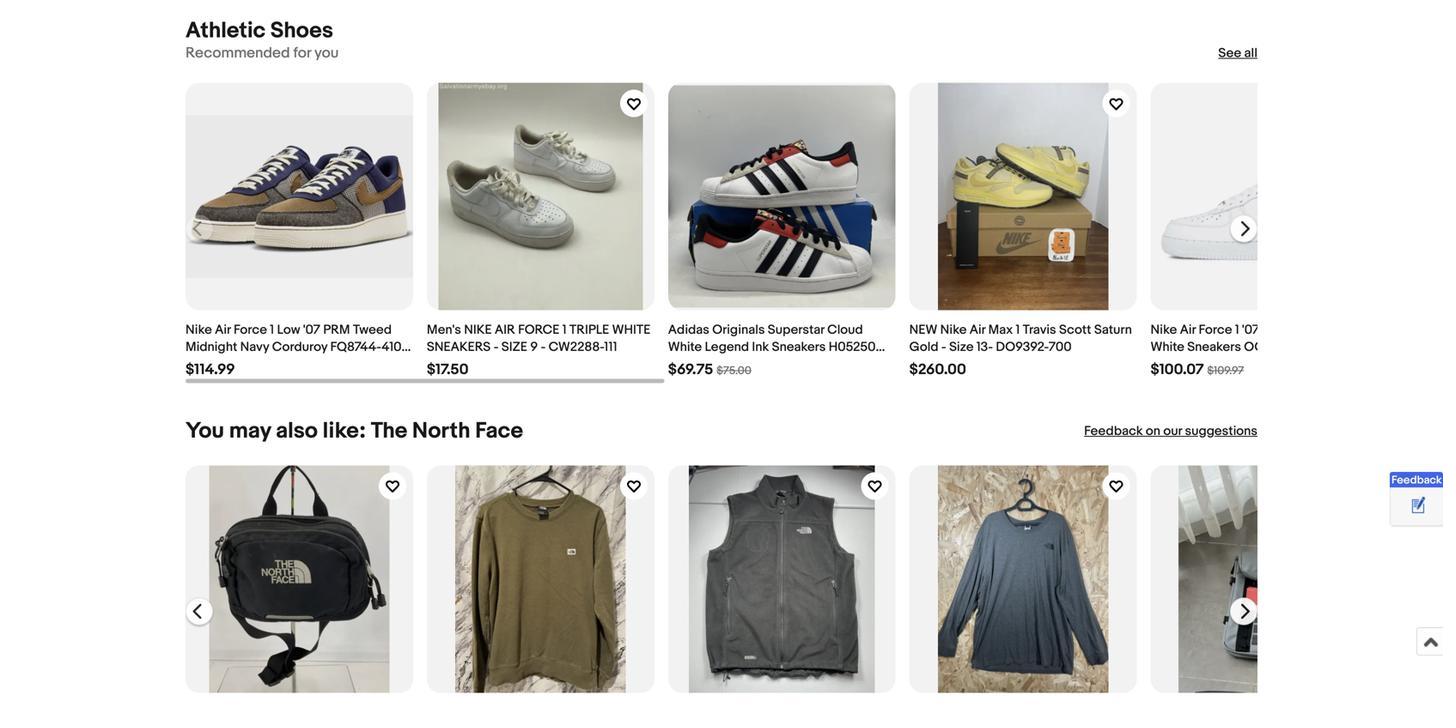 Task type: describe. For each thing, give the bounding box(es) containing it.
gold
[[909, 340, 939, 355]]

air
[[495, 323, 515, 338]]

$75.00
[[717, 365, 752, 378]]

tweed
[[353, 323, 392, 338]]

athletic
[[186, 17, 266, 44]]

feedback on our suggestions
[[1084, 424, 1258, 439]]

air for midnight
[[215, 323, 231, 338]]

nike inside "new nike air max 1 travis scott saturn gold - size 13- do9392-700 $260.00"
[[940, 323, 967, 338]]

superstar
[[768, 323, 825, 338]]

low inside nike air force 1 low '07 prm tweed midnight navy corduroy fq8744-410 mens new
[[277, 323, 300, 338]]

sneakers inside "adidas originals superstar cloud white legend ink sneakers h05250 mens size"
[[772, 340, 826, 355]]

$260.00
[[909, 361, 966, 379]]

$114.99 text field
[[186, 361, 235, 379]]

$69.75 text field
[[668, 361, 713, 379]]

triple
[[1324, 323, 1356, 338]]

previous price $109.97 text field
[[1207, 365, 1244, 378]]

$100.07 $109.97
[[1151, 361, 1244, 379]]

face
[[475, 418, 523, 445]]

retro
[[1262, 323, 1295, 338]]

cw2288- inside men's nike air force 1 triple white sneakers - size 9 - cw2288-111 $17.50
[[549, 340, 604, 355]]

og
[[1244, 340, 1265, 355]]

on
[[1146, 424, 1161, 439]]

size inside the nike air force 1 '07 retro low triple white sneakers og cw2288-111 mens size
[[1151, 357, 1175, 372]]

1 inside nike air force 1 low '07 prm tweed midnight navy corduroy fq8744-410 mens new
[[270, 323, 274, 338]]

size for adidas originals superstar cloud white legend ink sneakers h05250 mens size
[[703, 357, 727, 372]]

travis
[[1023, 323, 1056, 338]]

1 - from the left
[[494, 340, 499, 355]]

13-
[[977, 340, 993, 355]]

size
[[502, 340, 527, 355]]

you
[[186, 418, 224, 445]]

athletic shoes link
[[186, 17, 333, 44]]

111 inside the nike air force 1 '07 retro low triple white sneakers og cw2288-111 mens size
[[1323, 340, 1336, 355]]

nike for nike air force 1 low '07 prm tweed midnight navy corduroy fq8744-410 mens new
[[186, 323, 212, 338]]

new nike air max 1 travis scott saturn gold - size 13- do9392-700 $260.00
[[909, 323, 1132, 379]]

$109.97
[[1207, 365, 1244, 378]]

size for new nike air max 1 travis scott saturn gold - size 13- do9392-700 $260.00
[[949, 340, 974, 355]]

feedback for feedback on our suggestions
[[1084, 424, 1143, 439]]

all
[[1244, 46, 1258, 61]]

north
[[412, 418, 470, 445]]

also
[[276, 418, 318, 445]]

you may also like: the north face
[[186, 418, 523, 445]]

you
[[314, 44, 339, 62]]

previous price $75.00 text field
[[717, 365, 752, 378]]

h05250
[[829, 340, 876, 355]]

new
[[909, 323, 938, 338]]

triple
[[570, 323, 609, 338]]

1 inside men's nike air force 1 triple white sneakers - size 9 - cw2288-111 $17.50
[[562, 323, 567, 338]]

saturn
[[1094, 323, 1132, 338]]

new
[[220, 357, 246, 372]]

originals
[[712, 323, 765, 338]]

$17.50
[[427, 361, 469, 379]]

white
[[612, 323, 651, 338]]

recommended for you element
[[186, 44, 339, 62]]

cloud
[[827, 323, 863, 338]]

mens for nike air force 1 '07 retro low triple white sneakers og cw2288-111 mens size
[[1339, 340, 1371, 355]]

force for sneakers
[[1199, 323, 1232, 338]]



Task type: vqa. For each thing, say whether or not it's contained in the screenshot.
Shipping dropdown button at the top
no



Task type: locate. For each thing, give the bounding box(es) containing it.
1 inside the nike air force 1 '07 retro low triple white sneakers og cw2288-111 mens size
[[1235, 323, 1239, 338]]

cw2288- down retro at right top
[[1268, 340, 1323, 355]]

1 nike from the left
[[186, 323, 212, 338]]

air inside "new nike air max 1 travis scott saturn gold - size 13- do9392-700 $260.00"
[[970, 323, 986, 338]]

1 horizontal spatial air
[[970, 323, 986, 338]]

white down adidas
[[668, 340, 702, 355]]

2 horizontal spatial mens
[[1339, 340, 1371, 355]]

1 low from the left
[[277, 323, 300, 338]]

navy
[[240, 340, 269, 355]]

force
[[234, 323, 267, 338], [1199, 323, 1232, 338]]

cw2288-
[[549, 340, 604, 355], [1268, 340, 1323, 355]]

1 sneakers from the left
[[772, 340, 826, 355]]

1 horizontal spatial cw2288-
[[1268, 340, 1323, 355]]

size
[[949, 340, 974, 355], [703, 357, 727, 372], [1151, 357, 1175, 372]]

2 cw2288- from the left
[[1268, 340, 1323, 355]]

2 111 from the left
[[1323, 340, 1336, 355]]

1 cw2288- from the left
[[549, 340, 604, 355]]

size left $109.97 text box
[[1151, 357, 1175, 372]]

2 '07 from the left
[[1242, 323, 1259, 338]]

nike right new
[[940, 323, 967, 338]]

$17.50 text field
[[427, 361, 469, 379]]

nike up midnight
[[186, 323, 212, 338]]

0 horizontal spatial nike
[[186, 323, 212, 338]]

may
[[229, 418, 271, 445]]

1 horizontal spatial white
[[1151, 340, 1185, 355]]

0 horizontal spatial white
[[668, 340, 702, 355]]

1 vertical spatial feedback
[[1392, 474, 1442, 488]]

'07
[[303, 323, 320, 338], [1242, 323, 1259, 338]]

athletic shoes
[[186, 17, 333, 44]]

2 sneakers from the left
[[1187, 340, 1241, 355]]

0 horizontal spatial sneakers
[[772, 340, 826, 355]]

'07 up "corduroy"
[[303, 323, 320, 338]]

our
[[1163, 424, 1182, 439]]

mens down triple
[[1339, 340, 1371, 355]]

2 1 from the left
[[562, 323, 567, 338]]

suggestions
[[1185, 424, 1258, 439]]

410
[[382, 340, 402, 355]]

white
[[668, 340, 702, 355], [1151, 340, 1185, 355]]

3 air from the left
[[1180, 323, 1196, 338]]

force up $109.97
[[1199, 323, 1232, 338]]

men's
[[427, 323, 461, 338]]

2 force from the left
[[1199, 323, 1232, 338]]

recommended
[[186, 44, 290, 62]]

nike air force 1 low '07 prm tweed midnight navy corduroy fq8744-410 mens new
[[186, 323, 402, 372]]

low up "corduroy"
[[277, 323, 300, 338]]

mens for nike air force 1 low '07 prm tweed midnight navy corduroy fq8744-410 mens new
[[186, 357, 218, 372]]

1 horizontal spatial low
[[1297, 323, 1321, 338]]

sneakers down "superstar"
[[772, 340, 826, 355]]

do9392-
[[996, 340, 1049, 355]]

force
[[518, 323, 560, 338]]

force inside nike air force 1 low '07 prm tweed midnight navy corduroy fq8744-410 mens new
[[234, 323, 267, 338]]

0 horizontal spatial '07
[[303, 323, 320, 338]]

2 white from the left
[[1151, 340, 1185, 355]]

feedback on our suggestions link
[[1084, 423, 1258, 440]]

0 vertical spatial feedback
[[1084, 424, 1143, 439]]

3 1 from the left
[[1016, 323, 1020, 338]]

1 white from the left
[[668, 340, 702, 355]]

'07 inside the nike air force 1 '07 retro low triple white sneakers og cw2288-111 mens size
[[1242, 323, 1259, 338]]

sneakers up $109.97 text box
[[1187, 340, 1241, 355]]

2 low from the left
[[1297, 323, 1321, 338]]

scott
[[1059, 323, 1091, 338]]

men's nike air force 1 triple white sneakers - size 9 - cw2288-111 $17.50
[[427, 323, 651, 379]]

white inside "adidas originals superstar cloud white legend ink sneakers h05250 mens size"
[[668, 340, 702, 355]]

air up midnight
[[215, 323, 231, 338]]

1 horizontal spatial '07
[[1242, 323, 1259, 338]]

size down legend
[[703, 357, 727, 372]]

midnight
[[186, 340, 237, 355]]

mens inside the nike air force 1 '07 retro low triple white sneakers og cw2288-111 mens size
[[1339, 340, 1371, 355]]

1 force from the left
[[234, 323, 267, 338]]

1 horizontal spatial 111
[[1323, 340, 1336, 355]]

shoes
[[270, 17, 333, 44]]

for
[[293, 44, 311, 62]]

sneakers
[[427, 340, 491, 355]]

- left size
[[494, 340, 499, 355]]

$69.75 $75.00
[[668, 361, 752, 379]]

2 horizontal spatial size
[[1151, 357, 1175, 372]]

0 horizontal spatial air
[[215, 323, 231, 338]]

mens down midnight
[[186, 357, 218, 372]]

$114.99
[[186, 361, 235, 379]]

feedback for feedback
[[1392, 474, 1442, 488]]

size inside "adidas originals superstar cloud white legend ink sneakers h05250 mens size"
[[703, 357, 727, 372]]

mens down adidas
[[668, 357, 700, 372]]

nike up $100.07
[[1151, 323, 1177, 338]]

2 air from the left
[[970, 323, 986, 338]]

1 air from the left
[[215, 323, 231, 338]]

0 horizontal spatial 111
[[604, 340, 617, 355]]

1 left triple at the left of page
[[562, 323, 567, 338]]

cw2288- inside the nike air force 1 '07 retro low triple white sneakers og cw2288-111 mens size
[[1268, 340, 1323, 355]]

see all link
[[1219, 45, 1258, 62]]

- right gold
[[941, 340, 946, 355]]

0 horizontal spatial feedback
[[1084, 424, 1143, 439]]

1 1 from the left
[[270, 323, 274, 338]]

$69.75
[[668, 361, 713, 379]]

0 horizontal spatial low
[[277, 323, 300, 338]]

1 horizontal spatial force
[[1199, 323, 1232, 338]]

mens inside "adidas originals superstar cloud white legend ink sneakers h05250 mens size"
[[668, 357, 700, 372]]

1 horizontal spatial size
[[949, 340, 974, 355]]

force up navy
[[234, 323, 267, 338]]

1 horizontal spatial mens
[[668, 357, 700, 372]]

0 horizontal spatial size
[[703, 357, 727, 372]]

see
[[1219, 46, 1242, 61]]

force inside the nike air force 1 '07 retro low triple white sneakers og cw2288-111 mens size
[[1199, 323, 1232, 338]]

0 horizontal spatial -
[[494, 340, 499, 355]]

- right 9
[[541, 340, 546, 355]]

nike for nike air force 1 '07 retro low triple white sneakers og cw2288-111 mens size
[[1151, 323, 1177, 338]]

1 up "corduroy"
[[270, 323, 274, 338]]

1
[[270, 323, 274, 338], [562, 323, 567, 338], [1016, 323, 1020, 338], [1235, 323, 1239, 338]]

white up $100.07
[[1151, 340, 1185, 355]]

cw2288- down triple at the left of page
[[549, 340, 604, 355]]

3 - from the left
[[941, 340, 946, 355]]

low right retro at right top
[[1297, 323, 1321, 338]]

air inside the nike air force 1 '07 retro low triple white sneakers og cw2288-111 mens size
[[1180, 323, 1196, 338]]

'07 inside nike air force 1 low '07 prm tweed midnight navy corduroy fq8744-410 mens new
[[303, 323, 320, 338]]

111 inside men's nike air force 1 triple white sneakers - size 9 - cw2288-111 $17.50
[[604, 340, 617, 355]]

max
[[988, 323, 1013, 338]]

mens
[[1339, 340, 1371, 355], [186, 357, 218, 372], [668, 357, 700, 372]]

see all
[[1219, 46, 1258, 61]]

- inside "new nike air max 1 travis scott saturn gold - size 13- do9392-700 $260.00"
[[941, 340, 946, 355]]

2 horizontal spatial nike
[[1151, 323, 1177, 338]]

air
[[215, 323, 231, 338], [970, 323, 986, 338], [1180, 323, 1196, 338]]

1 horizontal spatial -
[[541, 340, 546, 355]]

size inside "new nike air max 1 travis scott saturn gold - size 13- do9392-700 $260.00"
[[949, 340, 974, 355]]

like:
[[323, 418, 366, 445]]

sneakers inside the nike air force 1 '07 retro low triple white sneakers og cw2288-111 mens size
[[1187, 340, 1241, 355]]

$260.00 text field
[[909, 361, 966, 379]]

1 horizontal spatial feedback
[[1392, 474, 1442, 488]]

2 - from the left
[[541, 340, 546, 355]]

2 horizontal spatial -
[[941, 340, 946, 355]]

1 horizontal spatial nike
[[940, 323, 967, 338]]

recommended for you
[[186, 44, 339, 62]]

white inside the nike air force 1 '07 retro low triple white sneakers og cw2288-111 mens size
[[1151, 340, 1185, 355]]

1 left retro at right top
[[1235, 323, 1239, 338]]

9
[[530, 340, 538, 355]]

700
[[1049, 340, 1072, 355]]

0 horizontal spatial mens
[[186, 357, 218, 372]]

4 1 from the left
[[1235, 323, 1239, 338]]

'07 up og
[[1242, 323, 1259, 338]]

air for white
[[1180, 323, 1196, 338]]

2 horizontal spatial air
[[1180, 323, 1196, 338]]

111 down triple
[[1323, 340, 1336, 355]]

1 111 from the left
[[604, 340, 617, 355]]

2 nike from the left
[[940, 323, 967, 338]]

legend
[[705, 340, 749, 355]]

air up $100.07 $109.97
[[1180, 323, 1196, 338]]

low inside the nike air force 1 '07 retro low triple white sneakers og cw2288-111 mens size
[[1297, 323, 1321, 338]]

air inside nike air force 1 low '07 prm tweed midnight navy corduroy fq8744-410 mens new
[[215, 323, 231, 338]]

1 horizontal spatial sneakers
[[1187, 340, 1241, 355]]

corduroy
[[272, 340, 327, 355]]

size left 13-
[[949, 340, 974, 355]]

1 '07 from the left
[[303, 323, 320, 338]]

-
[[494, 340, 499, 355], [541, 340, 546, 355], [941, 340, 946, 355]]

111 down white
[[604, 340, 617, 355]]

0 horizontal spatial cw2288-
[[549, 340, 604, 355]]

adidas
[[668, 323, 709, 338]]

fq8744-
[[330, 340, 382, 355]]

prm
[[323, 323, 350, 338]]

low
[[277, 323, 300, 338], [1297, 323, 1321, 338]]

1 inside "new nike air max 1 travis scott saturn gold - size 13- do9392-700 $260.00"
[[1016, 323, 1020, 338]]

3 nike from the left
[[1151, 323, 1177, 338]]

nike inside the nike air force 1 '07 retro low triple white sneakers og cw2288-111 mens size
[[1151, 323, 1177, 338]]

force for navy
[[234, 323, 267, 338]]

air up 13-
[[970, 323, 986, 338]]

$100.07
[[1151, 361, 1204, 379]]

nike
[[186, 323, 212, 338], [940, 323, 967, 338], [1151, 323, 1177, 338]]

111
[[604, 340, 617, 355], [1323, 340, 1336, 355]]

1 right max
[[1016, 323, 1020, 338]]

nike
[[464, 323, 492, 338]]

ink
[[752, 340, 769, 355]]

0 horizontal spatial force
[[234, 323, 267, 338]]

the
[[371, 418, 407, 445]]

sneakers
[[772, 340, 826, 355], [1187, 340, 1241, 355]]

$100.07 text field
[[1151, 361, 1204, 379]]

nike air force 1 '07 retro low triple white sneakers og cw2288-111 mens size
[[1151, 323, 1371, 372]]

nike inside nike air force 1 low '07 prm tweed midnight navy corduroy fq8744-410 mens new
[[186, 323, 212, 338]]

mens inside nike air force 1 low '07 prm tweed midnight navy corduroy fq8744-410 mens new
[[186, 357, 218, 372]]

feedback
[[1084, 424, 1143, 439], [1392, 474, 1442, 488]]

adidas originals superstar cloud white legend ink sneakers h05250 mens size
[[668, 323, 876, 372]]



